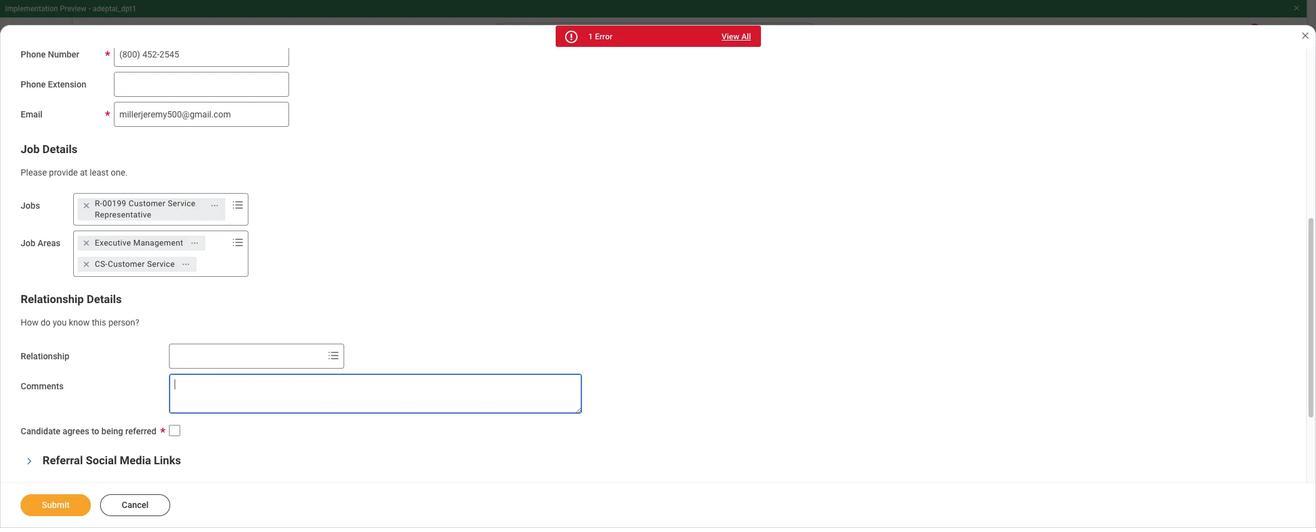 Task type: vqa. For each thing, say whether or not it's contained in the screenshot.
Job Areas's Job
yes



Task type: locate. For each thing, give the bounding box(es) containing it.
do
[[41, 318, 51, 328]]

referral right direct at left bottom
[[266, 405, 292, 414]]

r-
[[95, 199, 103, 209]]

links
[[154, 454, 181, 467]]

phone left number
[[21, 49, 46, 59]]

close environment banner image
[[1293, 4, 1301, 12]]

2 vertical spatial x small image
[[80, 259, 92, 271]]

0 horizontal spatial my referrals
[[53, 247, 110, 259]]

job left areas
[[21, 239, 35, 249]]

referrals right prompts icon
[[251, 249, 284, 258]]

0 vertical spatial customer
[[129, 199, 166, 209]]

1 vertical spatial social
[[86, 454, 117, 467]]

exclamation image
[[566, 33, 576, 42]]

my inside my applications 'link'
[[53, 217, 66, 228]]

view all
[[722, 32, 751, 41]]

related actions image inside r-00199 customer service representative, press delete to clear value. option
[[210, 202, 219, 210]]

3 x small image from the top
[[80, 259, 92, 271]]

0 horizontal spatial media
[[120, 454, 151, 467]]

all
[[742, 32, 751, 41]]

1 vertical spatial phone
[[21, 79, 46, 89]]

job up please
[[21, 142, 40, 156]]

know
[[69, 318, 90, 328]]

one.
[[111, 167, 128, 177]]

jobs down please
[[21, 201, 40, 211]]

media inside dialog
[[120, 454, 151, 467]]

jobs hub element
[[53, 79, 155, 96]]

x small image inside executive management, press delete to clear value. option
[[80, 237, 92, 250]]

areas
[[38, 239, 60, 249]]

2 relationship from the top
[[21, 352, 69, 362]]

prompts image for comments
[[326, 349, 341, 364]]

1 vertical spatial related actions image
[[190, 239, 199, 248]]

service inside r-00199 customer service representative
[[168, 199, 196, 209]]

1 horizontal spatial prompts image
[[326, 349, 341, 364]]

social down the relationship field
[[244, 375, 265, 383]]

Phone Number text field
[[114, 42, 289, 67]]

referrals
[[69, 247, 110, 259], [251, 249, 284, 258]]

job details
[[21, 142, 77, 156]]

0 vertical spatial jobs
[[53, 80, 80, 95]]

prompts image down relationship details group at the bottom left of the page
[[326, 349, 341, 364]]

relationship for relationship
[[21, 352, 69, 362]]

x small image left "cs-"
[[80, 259, 92, 271]]

1 vertical spatial service
[[147, 260, 175, 269]]

0 vertical spatial prompts image
[[230, 198, 245, 213]]

referral social media links button
[[43, 454, 181, 467]]

social down to
[[86, 454, 117, 467]]

jobs inside dialog
[[21, 201, 40, 211]]

phone
[[21, 49, 46, 59], [21, 79, 46, 89]]

management
[[133, 239, 183, 248]]

phone for phone extension
[[21, 79, 46, 89]]

x small image inside r-00199 customer service representative, press delete to clear value. option
[[80, 200, 92, 212]]

1 horizontal spatial referrals
[[251, 249, 284, 258]]

my referrals inside navigation pane region
[[53, 247, 110, 259]]

direct referral row
[[238, 395, 1269, 425]]

2 horizontal spatial jobs
[[89, 156, 111, 168]]

1 phone from the top
[[21, 49, 46, 59]]

details
[[42, 142, 77, 156], [87, 293, 122, 306]]

0 vertical spatial social
[[244, 375, 265, 383]]

my inside my referrals tab list
[[238, 249, 249, 258]]

search image
[[23, 155, 38, 170]]

service
[[168, 199, 196, 209], [147, 260, 175, 269]]

customer up representative
[[129, 199, 166, 209]]

details up this
[[87, 293, 122, 306]]

prompts image up prompts icon
[[230, 198, 245, 213]]

relationship details button
[[21, 293, 122, 306]]

my
[[225, 97, 243, 112], [53, 187, 66, 198], [53, 217, 66, 228], [53, 247, 66, 259], [238, 249, 249, 258]]

dialog containing job details
[[0, 0, 1316, 529]]

main content containing jobs hub
[[0, 58, 1316, 529]]

1 horizontal spatial media
[[266, 375, 287, 383]]

0 horizontal spatial details
[[42, 142, 77, 156]]

2 vertical spatial job
[[21, 239, 35, 249]]

media
[[266, 375, 287, 383], [120, 454, 151, 467]]

jobs right the at
[[89, 156, 111, 168]]

my inside my job alerts link
[[53, 187, 66, 198]]

alerts
[[88, 187, 116, 198]]

details for relationship details
[[87, 293, 122, 306]]

1 vertical spatial jobs
[[89, 156, 111, 168]]

details for job details
[[42, 142, 77, 156]]

my job alerts
[[53, 187, 116, 198]]

1 vertical spatial job
[[69, 187, 86, 198]]

cs-customer service element
[[95, 259, 175, 271]]

0 vertical spatial x small image
[[80, 200, 92, 212]]

1 vertical spatial details
[[87, 293, 122, 306]]

my referrals tab list
[[226, 240, 1291, 270]]

related actions image for cs-customer service
[[182, 260, 191, 269]]

service up 'management'
[[168, 199, 196, 209]]

2 vertical spatial related actions image
[[182, 260, 191, 269]]

service down 'management'
[[147, 260, 175, 269]]

Phone Extension text field
[[114, 72, 289, 97]]

details up browse
[[42, 142, 77, 156]]

1 vertical spatial media
[[120, 454, 151, 467]]

phone extension
[[21, 79, 86, 89]]

my for my applications 'link'
[[53, 217, 66, 228]]

0 horizontal spatial social
[[86, 454, 117, 467]]

0 vertical spatial phone
[[21, 49, 46, 59]]

customer inside items selected list box
[[108, 260, 145, 269]]

0 vertical spatial relationship
[[21, 293, 84, 306]]

1 horizontal spatial social
[[244, 375, 265, 383]]

x small image for cs-
[[80, 259, 92, 271]]

related actions image inside cs-customer service, press delete to clear value. option
[[182, 260, 191, 269]]

1
[[588, 32, 593, 41]]

job details button
[[21, 142, 77, 156]]

0 vertical spatial details
[[42, 142, 77, 156]]

media down referred
[[120, 454, 151, 467]]

1 row from the top
[[238, 339, 1269, 364]]

1 vertical spatial prompts image
[[326, 349, 341, 364]]

jobs
[[53, 80, 80, 95], [89, 156, 111, 168], [21, 201, 40, 211]]

0 horizontal spatial prompts image
[[230, 198, 245, 213]]

2 x small image from the top
[[80, 237, 92, 250]]

job down please provide at least one.
[[69, 187, 86, 198]]

1 horizontal spatial jobs
[[53, 80, 80, 95]]

relationship inside group
[[21, 293, 84, 306]]

profile logan mcneil element
[[1264, 24, 1299, 51]]

r-00199 customer service representative element
[[95, 199, 203, 221]]

main content
[[0, 58, 1316, 529]]

1 vertical spatial customer
[[108, 260, 145, 269]]

0 vertical spatial related actions image
[[210, 202, 219, 210]]

executive management, press delete to clear value. option
[[77, 236, 205, 251]]

0 vertical spatial job
[[21, 142, 40, 156]]

relationship up do
[[21, 293, 84, 306]]

x small image left r-
[[80, 200, 92, 212]]

x small image inside cs-customer service, press delete to clear value. option
[[80, 259, 92, 271]]

0 vertical spatial media
[[266, 375, 287, 383]]

0 vertical spatial service
[[168, 199, 196, 209]]

phone number
[[21, 49, 79, 59]]

media up direct referral
[[266, 375, 287, 383]]

direct referral
[[244, 405, 292, 414]]

referral
[[246, 97, 291, 112], [289, 375, 315, 383], [266, 405, 292, 414], [43, 454, 83, 467]]

relationship details
[[21, 293, 122, 306]]

tab
[[380, 240, 445, 270]]

adeptai_dpt1
[[93, 4, 136, 13]]

1 vertical spatial x small image
[[80, 237, 92, 250]]

1 relationship from the top
[[21, 293, 84, 306]]

notifications element
[[1194, 24, 1229, 51]]

customer
[[129, 199, 166, 209], [108, 260, 145, 269]]

x small image
[[80, 200, 92, 212], [80, 237, 92, 250], [80, 259, 92, 271]]

referrals up "cs-"
[[69, 247, 110, 259]]

you
[[53, 318, 67, 328]]

my referrals
[[53, 247, 110, 259], [238, 249, 284, 258]]

x small image down my applications
[[80, 237, 92, 250]]

social inside dialog
[[86, 454, 117, 467]]

my for my referrals tab list
[[238, 249, 249, 258]]

person?
[[108, 318, 139, 328]]

hub
[[83, 80, 106, 95]]

customer down executive management element
[[108, 260, 145, 269]]

0 horizontal spatial referrals
[[69, 247, 110, 259]]

related actions image inside executive management, press delete to clear value. option
[[190, 239, 199, 248]]

1 horizontal spatial my referrals
[[238, 249, 284, 258]]

my job alerts link
[[10, 178, 190, 208]]

this
[[92, 318, 106, 328]]

1 horizontal spatial details
[[87, 293, 122, 306]]

my applications link
[[10, 208, 190, 238]]

social inside social media referral row
[[244, 375, 265, 383]]

relationship
[[21, 293, 84, 306], [21, 352, 69, 362]]

job inside group
[[21, 142, 40, 156]]

browse jobs link
[[10, 148, 190, 178]]

cell
[[752, 364, 1269, 395], [752, 395, 1269, 425], [238, 425, 752, 456], [752, 425, 1269, 456], [238, 456, 752, 487], [752, 456, 1269, 487], [238, 487, 752, 517], [752, 487, 1269, 517]]

activity
[[294, 97, 336, 112]]

relationship up comments at the left bottom of page
[[21, 352, 69, 362]]

cancel button
[[100, 495, 170, 517]]

row
[[238, 339, 1269, 364], [238, 425, 1269, 456], [238, 456, 1269, 487], [238, 487, 1269, 517]]

job details group
[[21, 142, 647, 179]]

executive management
[[95, 239, 183, 248]]

job
[[21, 142, 40, 156], [69, 187, 86, 198], [21, 239, 35, 249]]

my tasks element
[[1229, 24, 1264, 51]]

error
[[595, 32, 613, 41]]

implementation
[[5, 4, 58, 13]]

chevron down image
[[25, 454, 34, 469]]

direct
[[244, 405, 264, 414]]

phone up email on the left top of the page
[[21, 79, 46, 89]]

relationship for relationship details
[[21, 293, 84, 306]]

implementation preview -   adeptai_dpt1
[[5, 4, 136, 13]]

social
[[244, 375, 265, 383], [86, 454, 117, 467]]

column header
[[752, 339, 1269, 364]]

2 vertical spatial jobs
[[21, 201, 40, 211]]

2 phone from the top
[[21, 79, 46, 89]]

service inside "cs-customer service" element
[[147, 260, 175, 269]]

jobs left hub
[[53, 80, 80, 95]]

dialog
[[0, 0, 1316, 529]]

preview
[[60, 4, 86, 13]]

prompts image
[[230, 198, 245, 213], [326, 349, 341, 364]]

view
[[722, 32, 740, 41]]

1 vertical spatial relationship
[[21, 352, 69, 362]]

1 x small image from the top
[[80, 200, 92, 212]]

Relationship field
[[170, 346, 324, 368]]

related actions image for r-00199 customer service representative
[[210, 202, 219, 210]]

related actions image
[[210, 202, 219, 210], [190, 239, 199, 248], [182, 260, 191, 269]]

0 horizontal spatial jobs
[[21, 201, 40, 211]]



Task type: describe. For each thing, give the bounding box(es) containing it.
job for job details
[[21, 142, 40, 156]]

executive management element
[[95, 238, 183, 249]]

referrals inside navigation pane region
[[69, 247, 110, 259]]

please
[[21, 167, 47, 177]]

candidate
[[21, 427, 60, 437]]

my referral activity
[[225, 97, 336, 112]]

my applications
[[53, 217, 125, 228]]

cancel
[[122, 501, 149, 511]]

prompts image
[[230, 236, 245, 251]]

agrees
[[63, 427, 89, 437]]

relationship details group
[[21, 292, 647, 329]]

x small image for r-
[[80, 200, 92, 212]]

items selected list box
[[74, 234, 229, 275]]

00199
[[103, 199, 126, 209]]

my referrals image
[[23, 245, 38, 260]]

job inside navigation pane region
[[69, 187, 86, 198]]

applications
[[69, 217, 125, 228]]

submit
[[42, 501, 70, 511]]

referrals inside tab list
[[251, 249, 284, 258]]

representative
[[95, 210, 151, 220]]

executive
[[95, 239, 131, 248]]

2 row from the top
[[238, 425, 1269, 456]]

referral up direct referral
[[289, 375, 315, 383]]

my for my job alerts link
[[53, 187, 66, 198]]

referral down agrees
[[43, 454, 83, 467]]

how do you know this person?
[[21, 318, 139, 328]]

my inside my referrals link
[[53, 247, 66, 259]]

how
[[21, 318, 38, 328]]

referred
[[125, 427, 156, 437]]

r-00199 customer service representative, press delete to clear value. option
[[77, 199, 225, 221]]

cs-customer service
[[95, 260, 175, 269]]

media inside social media referral row
[[266, 375, 287, 383]]

social media referral row
[[238, 364, 1269, 395]]

r-00199 customer service representative
[[95, 199, 196, 220]]

submit button
[[21, 495, 91, 517]]

jobs hub
[[53, 80, 106, 95]]

please provide at least one.
[[21, 167, 128, 177]]

close refer a candidate image
[[1301, 31, 1311, 41]]

x small image for executive
[[80, 237, 92, 250]]

my referrals inside tab list
[[238, 249, 284, 258]]

to
[[91, 427, 99, 437]]

provide
[[49, 167, 78, 177]]

jobs for jobs hub
[[53, 80, 80, 95]]

job areas
[[21, 239, 60, 249]]

3 row from the top
[[238, 456, 1269, 487]]

browse jobs
[[53, 156, 111, 168]]

Comments text field
[[169, 374, 582, 414]]

referral social media links
[[43, 454, 181, 467]]

customer inside r-00199 customer service representative
[[129, 199, 166, 209]]

1 error
[[588, 32, 613, 41]]

implementation preview -   adeptai_dpt1 banner
[[0, 0, 1307, 58]]

referral left "activity"
[[246, 97, 291, 112]]

phone for phone number
[[21, 49, 46, 59]]

cs-customer service, press delete to clear value. option
[[77, 257, 197, 272]]

social media referral
[[244, 375, 315, 383]]

my referrals link
[[10, 238, 190, 268]]

-
[[88, 4, 91, 13]]

jobs for jobs
[[21, 201, 40, 211]]

navigation pane region
[[0, 58, 200, 529]]

comments
[[21, 382, 64, 392]]

Email text field
[[114, 102, 289, 127]]

least
[[90, 167, 109, 177]]

job for job areas
[[21, 239, 35, 249]]

at
[[80, 167, 88, 177]]

prompts image for job areas
[[230, 198, 245, 213]]

being
[[101, 427, 123, 437]]

cs-
[[95, 260, 108, 269]]

related actions image for executive management
[[190, 239, 199, 248]]

candidate agrees to being referred
[[21, 427, 156, 437]]

browse
[[53, 156, 86, 168]]

email
[[21, 109, 42, 119]]

number
[[48, 49, 79, 59]]

extension
[[48, 79, 86, 89]]

4 row from the top
[[238, 487, 1269, 517]]



